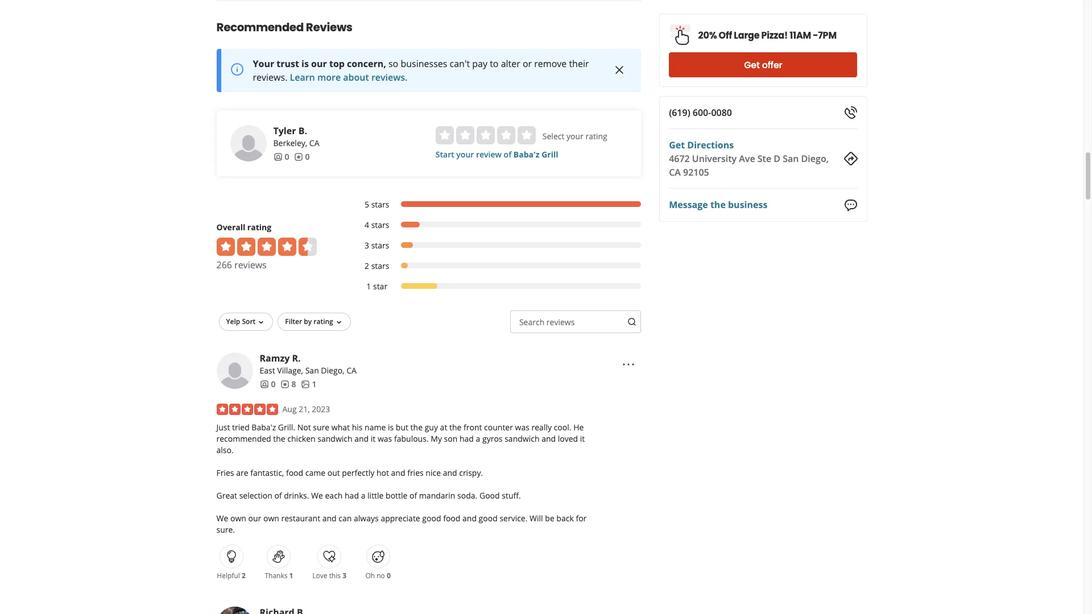 Task type: locate. For each thing, give the bounding box(es) containing it.
2 horizontal spatial rating
[[586, 131, 607, 142]]

1 horizontal spatial sandwich
[[505, 433, 540, 444]]

was left 'really'
[[515, 422, 530, 433]]

0 horizontal spatial ca
[[309, 138, 319, 148]]

my
[[431, 433, 442, 444]]

1 horizontal spatial our
[[311, 57, 327, 70]]

1 vertical spatial friends element
[[260, 379, 276, 390]]

reviews
[[306, 19, 352, 35]]

1 horizontal spatial own
[[263, 513, 279, 524]]

0 vertical spatial friends element
[[273, 151, 289, 163]]

2 up 1 star
[[365, 260, 369, 271]]

crispy.
[[459, 467, 483, 478]]

diego, up 2023
[[321, 365, 344, 376]]

your right start
[[456, 149, 474, 160]]

1 inside photos 'element'
[[312, 379, 317, 390]]

2 own from the left
[[263, 513, 279, 524]]

good
[[479, 490, 500, 501]]

0 horizontal spatial san
[[305, 365, 319, 376]]

1 horizontal spatial 1
[[312, 379, 317, 390]]

reviews element for b.
[[294, 151, 310, 163]]

0 horizontal spatial 2
[[242, 571, 246, 581]]

oh
[[365, 571, 375, 581]]

rating element
[[436, 126, 536, 144]]

1 vertical spatial our
[[248, 513, 261, 524]]

each
[[325, 490, 343, 501]]

photo of tyler b. image
[[230, 125, 266, 161]]

was down name
[[378, 433, 392, 444]]

fries
[[216, 467, 234, 478]]

0 vertical spatial is
[[302, 57, 309, 70]]

600-
[[693, 106, 711, 119]]

2
[[365, 260, 369, 271], [242, 571, 246, 581]]

ramzy
[[260, 352, 290, 365]]

1 horizontal spatial was
[[515, 422, 530, 433]]

1 vertical spatial diego,
[[321, 365, 344, 376]]

1 horizontal spatial rating
[[314, 317, 333, 326]]

san up photos 'element'
[[305, 365, 319, 376]]

2 vertical spatial ca
[[347, 365, 357, 376]]

0 vertical spatial ca
[[309, 138, 319, 148]]

1 horizontal spatial food
[[443, 513, 460, 524]]

rating up 4.5 star rating image
[[247, 222, 271, 233]]

0 right no at the left
[[387, 571, 391, 581]]

r.
[[292, 352, 301, 365]]

friends element for tyler b.
[[273, 151, 289, 163]]

0 vertical spatial reviews
[[234, 259, 267, 271]]

appreciate
[[381, 513, 420, 524]]

0 vertical spatial 1
[[367, 281, 371, 292]]

2 it from the left
[[580, 433, 585, 444]]

and right the hot on the left bottom of the page
[[391, 467, 405, 478]]

fantastic,
[[250, 467, 284, 478]]

filter reviews by 4 stars rating element
[[353, 219, 641, 231]]

bottle
[[386, 490, 407, 501]]

0 horizontal spatial reviews.
[[253, 71, 287, 84]]

rating for filter by rating
[[314, 317, 333, 326]]

it down he
[[580, 433, 585, 444]]

0 vertical spatial 16 review v2 image
[[294, 152, 303, 161]]

1 vertical spatial baba'z
[[252, 422, 276, 433]]

5 stars
[[365, 199, 389, 210]]

businesses
[[401, 57, 447, 70]]

2 stars
[[365, 260, 389, 271]]

our up 'more'
[[311, 57, 327, 70]]

0 horizontal spatial was
[[378, 433, 392, 444]]

2 stars from the top
[[371, 219, 389, 230]]

1 vertical spatial 1
[[312, 379, 317, 390]]

our down selection
[[248, 513, 261, 524]]

24 phone v2 image
[[844, 106, 858, 119]]

learn
[[290, 71, 315, 84]]

we own our own restaurant and can always appreciate good food and good service.  will be back for sure.
[[216, 513, 587, 535]]

0 vertical spatial was
[[515, 422, 530, 433]]

(3 reactions) element
[[343, 571, 346, 581]]

rating inside popup button
[[314, 317, 333, 326]]

1 vertical spatial get
[[669, 139, 685, 151]]

1 own from the left
[[230, 513, 246, 524]]

is up learn on the left
[[302, 57, 309, 70]]

is left but
[[388, 422, 394, 433]]

reviews element
[[294, 151, 310, 163], [280, 379, 296, 390]]

friends element for ramzy r.
[[260, 379, 276, 390]]

reviews element down berkeley,
[[294, 151, 310, 163]]

gyros
[[482, 433, 503, 444]]

get for get offer
[[744, 58, 760, 71]]

0 vertical spatial food
[[286, 467, 303, 478]]

0 horizontal spatial it
[[371, 433, 376, 444]]

stars right 4
[[371, 219, 389, 230]]

1 reviews. from the left
[[253, 71, 287, 84]]

0 horizontal spatial 3
[[343, 571, 346, 581]]

1 vertical spatial reviews element
[[280, 379, 296, 390]]

and right nice
[[443, 467, 457, 478]]

reviews.
[[253, 71, 287, 84], [371, 71, 408, 84]]

stars up star
[[371, 260, 389, 271]]

None radio
[[436, 126, 454, 144], [456, 126, 474, 144], [436, 126, 454, 144], [456, 126, 474, 144]]

back
[[557, 513, 574, 524]]

food down mandarin at left bottom
[[443, 513, 460, 524]]

0 vertical spatial san
[[783, 152, 799, 165]]

we
[[311, 490, 323, 501], [216, 513, 228, 524]]

san inside "ramzy r. east village, san diego, ca"
[[305, 365, 319, 376]]

1 for 1
[[312, 379, 317, 390]]

by
[[304, 317, 312, 326]]

pizza!
[[761, 29, 788, 42]]

your right select
[[567, 131, 584, 142]]

1 right thanks
[[289, 571, 293, 581]]

1 horizontal spatial baba'z
[[514, 149, 540, 160]]

0 for friends 'element' related to tyler b.
[[285, 151, 289, 162]]

we left each at the bottom of the page
[[311, 490, 323, 501]]

1 vertical spatial 3
[[343, 571, 346, 581]]

4 stars from the top
[[371, 260, 389, 271]]

0 horizontal spatial sandwich
[[318, 433, 352, 444]]

of right review
[[504, 149, 512, 160]]

reviews. down so
[[371, 71, 408, 84]]

0 horizontal spatial good
[[422, 513, 441, 524]]

rating left 16 chevron down v2 image
[[314, 317, 333, 326]]

a
[[476, 433, 480, 444], [361, 490, 365, 501]]

san right the d
[[783, 152, 799, 165]]

remove
[[534, 57, 567, 70]]

own
[[230, 513, 246, 524], [263, 513, 279, 524]]

rating for select your rating
[[586, 131, 607, 142]]

food inside we own our own restaurant and can always appreciate good food and good service.  will be back for sure.
[[443, 513, 460, 524]]

thanks
[[265, 571, 288, 581]]

friends element down berkeley,
[[273, 151, 289, 163]]

1 horizontal spatial 2
[[365, 260, 369, 271]]

own up sure.
[[230, 513, 246, 524]]

2 horizontal spatial ca
[[669, 166, 681, 179]]

filter reviews by 5 stars rating element
[[353, 199, 641, 210]]

reviews element down village,
[[280, 379, 296, 390]]

0 vertical spatial rating
[[586, 131, 607, 142]]

reviews element containing 8
[[280, 379, 296, 390]]

stars for 5 stars
[[371, 199, 389, 210]]

16 review v2 image for ramzy
[[280, 380, 289, 389]]

0 horizontal spatial food
[[286, 467, 303, 478]]

ca
[[309, 138, 319, 148], [669, 166, 681, 179], [347, 365, 357, 376]]

reviews. down your
[[253, 71, 287, 84]]

16 review v2 image
[[294, 152, 303, 161], [280, 380, 289, 389]]

1 vertical spatial ca
[[669, 166, 681, 179]]

1 horizontal spatial 3
[[365, 240, 369, 251]]

0 horizontal spatial get
[[669, 139, 685, 151]]

fries
[[407, 467, 424, 478]]

had down front
[[460, 433, 474, 444]]

0 horizontal spatial our
[[248, 513, 261, 524]]

16 chevron down v2 image
[[334, 318, 343, 327]]

a inside just tried baba'z grill.  not sure what his name is but the guy at the front counter was really cool.  he recommended the chicken sandwich and it was fabulous.  my son had a gyros sandwich and loved it also.
[[476, 433, 480, 444]]

get inside button
[[744, 58, 760, 71]]

your for start
[[456, 149, 474, 160]]

so
[[389, 57, 398, 70]]

1 horizontal spatial 16 review v2 image
[[294, 152, 303, 161]]

the right message
[[710, 199, 726, 211]]

the up fabulous.
[[410, 422, 423, 433]]

5 star rating image
[[216, 404, 278, 415]]

24 directions v2 image
[[844, 152, 858, 166]]

11am
[[790, 29, 811, 42]]

0 horizontal spatial your
[[456, 149, 474, 160]]

0 vertical spatial get
[[744, 58, 760, 71]]

friends element
[[273, 151, 289, 163], [260, 379, 276, 390]]

came
[[305, 467, 325, 478]]

0 horizontal spatial a
[[361, 490, 365, 501]]

1 horizontal spatial reviews
[[547, 317, 575, 328]]

not
[[297, 422, 311, 433]]

16 review v2 image left '8'
[[280, 380, 289, 389]]

soda.
[[457, 490, 477, 501]]

menu image
[[622, 358, 635, 371]]

of left drinks.
[[274, 490, 282, 501]]

fries are fantastic, food came out perfectly hot and fries nice and crispy.
[[216, 467, 483, 478]]

16 friends v2 image
[[260, 380, 269, 389]]

0 horizontal spatial own
[[230, 513, 246, 524]]

24 message v2 image
[[844, 198, 858, 212]]

None radio
[[477, 126, 495, 144], [497, 126, 515, 144], [518, 126, 536, 144], [477, 126, 495, 144], [497, 126, 515, 144], [518, 126, 536, 144]]

16 review v2 image down berkeley,
[[294, 152, 303, 161]]

learn more about reviews.
[[290, 71, 408, 84]]

our inside we own our own restaurant and can always appreciate good food and good service.  will be back for sure.
[[248, 513, 261, 524]]

  text field
[[510, 311, 641, 333]]

hot
[[377, 467, 389, 478]]

1 vertical spatial rating
[[247, 222, 271, 233]]

had right each at the bottom of the page
[[345, 490, 359, 501]]

1 horizontal spatial a
[[476, 433, 480, 444]]

16 photos v2 image
[[301, 380, 310, 389]]

1 horizontal spatial diego,
[[801, 152, 829, 165]]

1 stars from the top
[[371, 199, 389, 210]]

ca inside get directions 4672 university ave ste d san diego, ca 92105
[[669, 166, 681, 179]]

stars right 5
[[371, 199, 389, 210]]

2 vertical spatial 1
[[289, 571, 293, 581]]

reviews element containing 0
[[294, 151, 310, 163]]

the inside button
[[710, 199, 726, 211]]

san
[[783, 152, 799, 165], [305, 365, 319, 376]]

0 vertical spatial reviews element
[[294, 151, 310, 163]]

own down selection
[[263, 513, 279, 524]]

2 horizontal spatial of
[[504, 149, 512, 160]]

(2 reactions) element
[[242, 571, 246, 581]]

drinks.
[[284, 490, 309, 501]]

off
[[719, 29, 732, 42]]

can
[[339, 513, 352, 524]]

select
[[543, 131, 564, 142]]

stars for 3 stars
[[371, 240, 389, 251]]

overall rating
[[216, 222, 271, 233]]

tried
[[232, 422, 250, 433]]

0 vertical spatial a
[[476, 433, 480, 444]]

0 horizontal spatial 16 review v2 image
[[280, 380, 289, 389]]

1 horizontal spatial get
[[744, 58, 760, 71]]

0 inside reviews element
[[305, 151, 310, 162]]

0 vertical spatial 2
[[365, 260, 369, 271]]

0 for friends 'element' associated with ramzy r.
[[271, 379, 276, 390]]

we up sure.
[[216, 513, 228, 524]]

1 vertical spatial reviews
[[547, 317, 575, 328]]

ramzy r. east village, san diego, ca
[[260, 352, 357, 376]]

reviews right search
[[547, 317, 575, 328]]

3 down 4
[[365, 240, 369, 251]]

is inside info alert
[[302, 57, 309, 70]]

1 horizontal spatial had
[[460, 433, 474, 444]]

good down good
[[479, 513, 498, 524]]

4.5 star rating image
[[216, 238, 317, 256]]

reviews for 266 reviews
[[234, 259, 267, 271]]

1 horizontal spatial your
[[567, 131, 584, 142]]

recommended reviews element
[[180, 0, 678, 614]]

also.
[[216, 445, 234, 456]]

good down mandarin at left bottom
[[422, 513, 441, 524]]

baba'z left grill.
[[252, 422, 276, 433]]

0 horizontal spatial baba'z
[[252, 422, 276, 433]]

to
[[490, 57, 499, 70]]

diego,
[[801, 152, 829, 165], [321, 365, 344, 376]]

a left little
[[361, 490, 365, 501]]

0 horizontal spatial reviews
[[234, 259, 267, 271]]

food left came
[[286, 467, 303, 478]]

1 for 1 star
[[367, 281, 371, 292]]

1 horizontal spatial good
[[479, 513, 498, 524]]

can't
[[450, 57, 470, 70]]

0 for reviews element containing 0
[[305, 151, 310, 162]]

2 horizontal spatial 1
[[367, 281, 371, 292]]

reviews
[[234, 259, 267, 271], [547, 317, 575, 328]]

filter reviews by 3 stars rating element
[[353, 240, 641, 251]]

1 vertical spatial we
[[216, 513, 228, 524]]

and down 'really'
[[542, 433, 556, 444]]

0 down berkeley,
[[305, 151, 310, 162]]

fabulous.
[[394, 433, 429, 444]]

3 right this
[[343, 571, 346, 581]]

1 vertical spatial 2
[[242, 571, 246, 581]]

stars inside 'element'
[[371, 240, 389, 251]]

1 horizontal spatial it
[[580, 433, 585, 444]]

diego, inside get directions 4672 university ave ste d san diego, ca 92105
[[801, 152, 829, 165]]

2 right helpful
[[242, 571, 246, 581]]

sandwich down 'really'
[[505, 433, 540, 444]]

yelp sort button
[[219, 313, 273, 331]]

diego, left 24 directions v2 icon in the right top of the page
[[801, 152, 829, 165]]

1 horizontal spatial san
[[783, 152, 799, 165]]

0 horizontal spatial had
[[345, 490, 359, 501]]

stars for 2 stars
[[371, 260, 389, 271]]

your trust is our top concern,
[[253, 57, 386, 70]]

1 vertical spatial 16 review v2 image
[[280, 380, 289, 389]]

it down name
[[371, 433, 376, 444]]

get inside get directions 4672 university ave ste d san diego, ca 92105
[[669, 139, 685, 151]]

friends element down east
[[260, 379, 276, 390]]

0 horizontal spatial diego,
[[321, 365, 344, 376]]

a down front
[[476, 433, 480, 444]]

1 left star
[[367, 281, 371, 292]]

0 vertical spatial had
[[460, 433, 474, 444]]

3 stars from the top
[[371, 240, 389, 251]]

(no rating) image
[[436, 126, 536, 144]]

(619)
[[669, 106, 690, 119]]

0 right 16 friends v2 icon
[[285, 151, 289, 162]]

0 vertical spatial our
[[311, 57, 327, 70]]

2023
[[312, 404, 330, 415]]

the
[[710, 199, 726, 211], [410, 422, 423, 433], [449, 422, 462, 433], [273, 433, 285, 444]]

0 right 16 friends v2 image in the bottom of the page
[[271, 379, 276, 390]]

2 vertical spatial rating
[[314, 317, 333, 326]]

1 vertical spatial your
[[456, 149, 474, 160]]

are
[[236, 467, 248, 478]]

sort
[[242, 317, 256, 326]]

food
[[286, 467, 303, 478], [443, 513, 460, 524]]

0 vertical spatial 3
[[365, 240, 369, 251]]

of right bottle
[[410, 490, 417, 501]]

0 vertical spatial diego,
[[801, 152, 829, 165]]

get left offer
[[744, 58, 760, 71]]

get up the 4672
[[669, 139, 685, 151]]

0 vertical spatial we
[[311, 490, 323, 501]]

1 horizontal spatial is
[[388, 422, 394, 433]]

start your review of baba'z grill
[[436, 149, 558, 160]]

1 vertical spatial san
[[305, 365, 319, 376]]

sandwich down what
[[318, 433, 352, 444]]

baba'z left grill
[[514, 149, 540, 160]]

1 horizontal spatial ca
[[347, 365, 357, 376]]

1 vertical spatial is
[[388, 422, 394, 433]]

ca inside tyler b. berkeley, ca
[[309, 138, 319, 148]]

2 sandwich from the left
[[505, 433, 540, 444]]

1 horizontal spatial reviews.
[[371, 71, 408, 84]]

1 horizontal spatial we
[[311, 490, 323, 501]]

reviews down 4.5 star rating image
[[234, 259, 267, 271]]

offer
[[762, 58, 782, 71]]

ave
[[739, 152, 755, 165]]

had inside just tried baba'z grill.  not sure what his name is but the guy at the front counter was really cool.  he recommended the chicken sandwich and it was fabulous.  my son had a gyros sandwich and loved it also.
[[460, 433, 474, 444]]

photos element
[[301, 379, 317, 390]]

1 vertical spatial food
[[443, 513, 460, 524]]

0 horizontal spatial is
[[302, 57, 309, 70]]

was
[[515, 422, 530, 433], [378, 433, 392, 444]]

sandwich
[[318, 433, 352, 444], [505, 433, 540, 444]]

search image
[[628, 317, 637, 327]]

rating right select
[[586, 131, 607, 142]]

get
[[744, 58, 760, 71], [669, 139, 685, 151]]

message
[[669, 199, 708, 211]]

stars down 4 stars
[[371, 240, 389, 251]]

0 vertical spatial your
[[567, 131, 584, 142]]

learn more about reviews. link
[[290, 71, 408, 84]]

0 horizontal spatial we
[[216, 513, 228, 524]]

1 right 16 photos v2
[[312, 379, 317, 390]]



Task type: describe. For each thing, give the bounding box(es) containing it.
cool.
[[554, 422, 571, 433]]

0 vertical spatial baba'z
[[514, 149, 540, 160]]

close image
[[613, 63, 626, 77]]

get directions 4672 university ave ste d san diego, ca 92105
[[669, 139, 829, 179]]

more
[[317, 71, 341, 84]]

1 vertical spatial had
[[345, 490, 359, 501]]

7pm
[[818, 29, 837, 42]]

message the business
[[669, 199, 768, 211]]

16 chevron down v2 image
[[257, 318, 266, 327]]

20% off large pizza! 11am -7pm
[[698, 29, 837, 42]]

san inside get directions 4672 university ave ste d san diego, ca 92105
[[783, 152, 799, 165]]

top
[[329, 57, 345, 70]]

3 stars
[[365, 240, 389, 251]]

4 stars
[[365, 219, 389, 230]]

we inside we own our own restaurant and can always appreciate good food and good service.  will be back for sure.
[[216, 513, 228, 524]]

5
[[365, 199, 369, 210]]

village,
[[277, 365, 303, 376]]

son
[[444, 433, 458, 444]]

be
[[545, 513, 554, 524]]

message the business button
[[669, 198, 768, 212]]

directions
[[687, 139, 734, 151]]

(0 reactions) element
[[387, 571, 391, 581]]

search reviews
[[519, 317, 575, 328]]

diego, inside "ramzy r. east village, san diego, ca"
[[321, 365, 344, 376]]

and down his
[[354, 433, 369, 444]]

ramzy r. link
[[260, 352, 301, 365]]

university
[[692, 152, 737, 165]]

nice
[[426, 467, 441, 478]]

baba'z inside just tried baba'z grill.  not sure what his name is but the guy at the front counter was really cool.  he recommended the chicken sandwich and it was fabulous.  my son had a gyros sandwich and loved it also.
[[252, 422, 276, 433]]

mandarin
[[419, 490, 455, 501]]

alter
[[501, 57, 520, 70]]

stuff.
[[502, 490, 521, 501]]

1 horizontal spatial of
[[410, 490, 417, 501]]

selection
[[239, 490, 272, 501]]

aug
[[282, 404, 297, 415]]

name
[[365, 422, 386, 433]]

d
[[774, 152, 780, 165]]

so businesses can't pay to alter or remove their reviews.
[[253, 57, 589, 84]]

1 sandwich from the left
[[318, 433, 352, 444]]

loved
[[558, 433, 578, 444]]

ste
[[758, 152, 771, 165]]

(1 reaction) element
[[289, 571, 293, 581]]

0 horizontal spatial rating
[[247, 222, 271, 233]]

the down grill.
[[273, 433, 285, 444]]

front
[[464, 422, 482, 433]]

24 info v2 image
[[230, 63, 244, 76]]

tyler b. link
[[273, 124, 307, 137]]

the right at
[[449, 422, 462, 433]]

he
[[573, 422, 584, 433]]

  text field inside the recommended reviews element
[[510, 311, 641, 333]]

filter by rating button
[[278, 313, 351, 331]]

large
[[734, 29, 760, 42]]

get for get directions 4672 university ave ste d san diego, ca 92105
[[669, 139, 685, 151]]

92105
[[683, 166, 709, 179]]

1 it from the left
[[371, 433, 376, 444]]

is inside just tried baba'z grill.  not sure what his name is but the guy at the front counter was really cool.  he recommended the chicken sandwich and it was fabulous.  my son had a gyros sandwich and loved it also.
[[388, 422, 394, 433]]

for
[[576, 513, 587, 524]]

sure.
[[216, 524, 235, 535]]

reviews for search reviews
[[547, 317, 575, 328]]

1 vertical spatial was
[[378, 433, 392, 444]]

recommended
[[216, 433, 271, 444]]

photo of ramzy r. image
[[216, 353, 253, 389]]

b.
[[298, 124, 307, 137]]

-
[[813, 29, 818, 42]]

pay
[[472, 57, 487, 70]]

business
[[728, 199, 768, 211]]

16 friends v2 image
[[273, 152, 282, 161]]

(619) 600-0080
[[669, 106, 732, 119]]

21,
[[299, 404, 310, 415]]

info alert
[[216, 49, 641, 92]]

16 review v2 image for tyler
[[294, 152, 303, 161]]

search
[[519, 317, 545, 328]]

1 good from the left
[[422, 513, 441, 524]]

east
[[260, 365, 275, 376]]

at
[[440, 422, 447, 433]]

1 vertical spatial a
[[361, 490, 365, 501]]

love this 3
[[312, 571, 346, 581]]

helpful
[[217, 571, 240, 581]]

aug 21, 2023
[[282, 404, 330, 415]]

ca inside "ramzy r. east village, san diego, ca"
[[347, 365, 357, 376]]

reviews element for r.
[[280, 379, 296, 390]]

8
[[292, 379, 296, 390]]

2 good from the left
[[479, 513, 498, 524]]

your for select
[[567, 131, 584, 142]]

0 horizontal spatial of
[[274, 490, 282, 501]]

will
[[530, 513, 543, 524]]

yelp
[[226, 317, 240, 326]]

our inside info alert
[[311, 57, 327, 70]]

berkeley,
[[273, 138, 307, 148]]

but
[[396, 422, 408, 433]]

overall
[[216, 222, 245, 233]]

star
[[373, 281, 387, 292]]

this
[[329, 571, 341, 581]]

recommended reviews
[[216, 19, 352, 35]]

love
[[312, 571, 327, 581]]

sure
[[313, 422, 329, 433]]

guy
[[425, 422, 438, 433]]

restaurant
[[281, 513, 320, 524]]

chicken
[[287, 433, 315, 444]]

and down soda. at bottom left
[[462, 513, 477, 524]]

3 inside 'element'
[[365, 240, 369, 251]]

filter reviews by 2 stars rating element
[[353, 260, 641, 272]]

trust
[[277, 57, 299, 70]]

always
[[354, 513, 379, 524]]

get offer button
[[669, 52, 858, 77]]

266 reviews
[[216, 259, 267, 271]]

grill
[[542, 149, 558, 160]]

2 reviews. from the left
[[371, 71, 408, 84]]

really
[[532, 422, 552, 433]]

and left can
[[322, 513, 337, 524]]

filter reviews by 1 star rating element
[[353, 281, 641, 292]]

stars for 4 stars
[[371, 219, 389, 230]]

thanks 1
[[265, 571, 293, 581]]

reviews. inside "so businesses can't pay to alter or remove their reviews."
[[253, 71, 287, 84]]

about
[[343, 71, 369, 84]]

0 horizontal spatial 1
[[289, 571, 293, 581]]



Task type: vqa. For each thing, say whether or not it's contained in the screenshot.
spot
no



